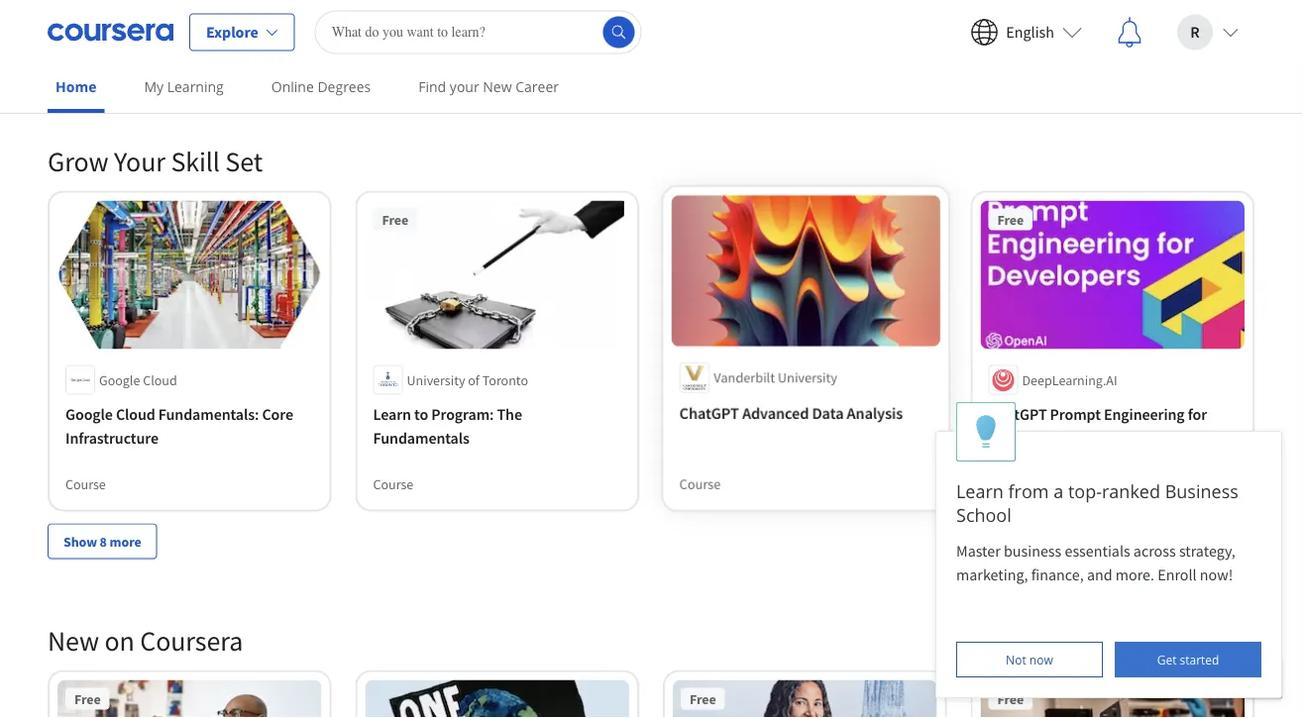 Task type: describe. For each thing, give the bounding box(es) containing it.
master business essentials across strategy, marketing, finance, and more. enroll now!
[[956, 541, 1239, 585]]

course for chatgpt advanced data analysis
[[680, 475, 721, 493]]

0 horizontal spatial university
[[407, 371, 465, 389]]

8
[[100, 533, 107, 551]]

new on coursera
[[48, 624, 243, 658]]

show 8 more
[[63, 533, 141, 551]]

business
[[1004, 541, 1062, 561]]

not now button
[[956, 642, 1103, 678]]

now
[[1030, 652, 1053, 668]]

marketing,
[[956, 565, 1028, 585]]

vanderbilt
[[714, 371, 775, 388]]

0 vertical spatial new
[[483, 77, 512, 96]]

find
[[419, 77, 446, 96]]

get started link
[[1115, 642, 1262, 678]]

set
[[225, 144, 263, 179]]

from
[[1009, 479, 1049, 503]]

ranked
[[1102, 479, 1161, 503]]

enroll
[[1158, 565, 1197, 585]]

show 8 more button
[[48, 524, 157, 560]]

google for google cloud
[[99, 371, 140, 389]]

engineering
[[1104, 405, 1185, 425]]

chatgpt for chatgpt advanced data analysis
[[680, 404, 739, 424]]

course for learn to program: the fundamentals
[[373, 475, 414, 493]]

learn for learn from a top-ranked business school
[[956, 479, 1004, 503]]

r button
[[1162, 0, 1255, 64]]

toronto
[[482, 371, 528, 389]]

core
[[262, 405, 293, 425]]

and
[[1087, 565, 1113, 585]]

google cloud fundamentals: core infrastructure
[[65, 405, 293, 449]]

learn to program: the fundamentals link
[[373, 403, 621, 451]]

chatgpt advanced data analysis
[[680, 404, 901, 424]]

developers
[[989, 429, 1064, 449]]

fundamentals:
[[158, 405, 259, 425]]

google cloud
[[99, 371, 177, 389]]

chatgpt prompt engineering for developers
[[989, 405, 1207, 449]]

program:
[[431, 405, 494, 425]]

What do you want to learn? text field
[[315, 10, 642, 54]]

now!
[[1200, 565, 1233, 585]]

get
[[1157, 652, 1177, 668]]

chatgpt advanced data analysis link
[[680, 402, 930, 426]]

my learning link
[[136, 64, 232, 109]]

a
[[1054, 479, 1064, 503]]

master
[[956, 541, 1001, 561]]

find your new career link
[[411, 64, 567, 109]]

explore button
[[189, 13, 295, 51]]

fundamentals
[[373, 429, 470, 449]]

online
[[271, 77, 314, 96]]

university of toronto
[[407, 371, 528, 389]]

more.
[[1116, 565, 1155, 585]]

strategy,
[[1179, 541, 1236, 561]]

grow
[[48, 144, 109, 179]]

online degrees
[[271, 77, 371, 96]]

course for google cloud fundamentals: core infrastructure
[[65, 475, 106, 493]]

online degrees link
[[263, 64, 379, 109]]

infrastructure
[[65, 429, 159, 449]]

google cloud fundamentals: core infrastructure link
[[65, 403, 314, 451]]

chatgpt prompt engineering for developers link
[[989, 403, 1237, 451]]

your
[[114, 144, 165, 179]]

help center image
[[1251, 667, 1275, 691]]

english
[[1006, 22, 1055, 42]]

my
[[144, 77, 164, 96]]

your
[[450, 77, 479, 96]]

to
[[414, 405, 428, 425]]



Task type: vqa. For each thing, say whether or not it's contained in the screenshot.
ChatGPT Advanced Data Analysis's 'Course'
yes



Task type: locate. For each thing, give the bounding box(es) containing it.
0 vertical spatial cloud
[[143, 371, 177, 389]]

chatgpt inside chatgpt prompt engineering for developers
[[989, 405, 1047, 425]]

english button
[[955, 0, 1098, 64]]

1 horizontal spatial university
[[778, 371, 837, 388]]

deeplearning.ai
[[1022, 371, 1118, 389]]

cloud up infrastructure
[[116, 405, 155, 425]]

learn inside learn to program: the fundamentals
[[373, 405, 411, 425]]

find your new career
[[419, 77, 559, 96]]

grow your skill set collection element
[[36, 112, 1267, 591]]

new
[[483, 77, 512, 96], [48, 624, 99, 658]]

learn left to
[[373, 405, 411, 425]]

r
[[1191, 22, 1200, 42]]

chatgpt for chatgpt prompt engineering for developers
[[989, 405, 1047, 425]]

cloud
[[143, 371, 177, 389], [116, 405, 155, 425]]

recently viewed courses and specializations collection element
[[36, 0, 1267, 112]]

business
[[1165, 479, 1239, 503]]

school
[[956, 503, 1012, 527]]

learning
[[167, 77, 224, 96]]

1 vertical spatial google
[[65, 405, 113, 425]]

learn to program: the fundamentals
[[373, 405, 522, 449]]

1 horizontal spatial new
[[483, 77, 512, 96]]

learn inside learn from a top-ranked business school
[[956, 479, 1004, 503]]

chatgpt
[[680, 404, 739, 424], [989, 405, 1047, 425]]

advanced
[[742, 404, 808, 424]]

new left on
[[48, 624, 99, 658]]

degrees
[[318, 77, 371, 96]]

0 horizontal spatial new
[[48, 624, 99, 658]]

0 vertical spatial google
[[99, 371, 140, 389]]

alice element
[[936, 402, 1283, 699]]

of
[[468, 371, 480, 389]]

home link
[[48, 64, 104, 113]]

google
[[99, 371, 140, 389], [65, 405, 113, 425]]

new on coursera collection element
[[36, 591, 1267, 719]]

cloud up google cloud fundamentals: core infrastructure in the left of the page
[[143, 371, 177, 389]]

coursera
[[140, 624, 243, 658]]

started
[[1180, 652, 1220, 668]]

2 horizontal spatial course
[[680, 475, 721, 493]]

show
[[63, 533, 97, 551]]

project
[[989, 475, 1030, 493]]

vanderbilt university
[[714, 371, 837, 388]]

grow your skill set
[[48, 144, 263, 179]]

learn
[[373, 405, 411, 425], [956, 479, 1004, 503]]

course
[[680, 475, 721, 493], [65, 475, 106, 493], [373, 475, 414, 493]]

None search field
[[315, 10, 642, 54]]

top-
[[1068, 479, 1102, 503]]

chatgpt down vanderbilt
[[680, 404, 739, 424]]

1 chatgpt from the left
[[680, 404, 739, 424]]

cloud for google cloud
[[143, 371, 177, 389]]

chatgpt inside 'link'
[[680, 404, 739, 424]]

explore
[[206, 22, 258, 42]]

across
[[1134, 541, 1176, 561]]

1 horizontal spatial course
[[373, 475, 414, 493]]

essentials
[[1065, 541, 1131, 561]]

my learning
[[144, 77, 224, 96]]

0 vertical spatial learn
[[373, 405, 411, 425]]

1 vertical spatial learn
[[956, 479, 1004, 503]]

university up chatgpt advanced data analysis 'link'
[[778, 371, 837, 388]]

skill
[[171, 144, 220, 179]]

university up to
[[407, 371, 465, 389]]

2 chatgpt from the left
[[989, 405, 1047, 425]]

for
[[1188, 405, 1207, 425]]

chatgpt up the developers
[[989, 405, 1047, 425]]

cloud for google cloud fundamentals: core infrastructure
[[116, 405, 155, 425]]

home
[[56, 77, 97, 96]]

analysis
[[846, 404, 901, 424]]

not now
[[1006, 652, 1053, 668]]

1 vertical spatial cloud
[[116, 405, 155, 425]]

1 vertical spatial new
[[48, 624, 99, 658]]

finance,
[[1031, 565, 1084, 585]]

coursera image
[[48, 16, 173, 48]]

0 horizontal spatial learn
[[373, 405, 411, 425]]

data
[[811, 404, 843, 424]]

google inside google cloud fundamentals: core infrastructure
[[65, 405, 113, 425]]

learn for learn to program: the fundamentals
[[373, 405, 411, 425]]

free
[[382, 211, 408, 229], [998, 211, 1024, 229], [74, 690, 101, 708], [690, 690, 716, 708], [998, 690, 1024, 708]]

0 horizontal spatial course
[[65, 475, 106, 493]]

1 course from the left
[[680, 475, 721, 493]]

cloud inside google cloud fundamentals: core infrastructure
[[116, 405, 155, 425]]

1 horizontal spatial chatgpt
[[989, 405, 1047, 425]]

3 course from the left
[[373, 475, 414, 493]]

0 horizontal spatial chatgpt
[[680, 404, 739, 424]]

career
[[516, 77, 559, 96]]

university
[[778, 371, 837, 388], [407, 371, 465, 389]]

on
[[105, 624, 135, 658]]

lightbulb tip image
[[976, 415, 997, 449]]

not
[[1006, 652, 1026, 668]]

more
[[110, 533, 141, 551]]

2 course from the left
[[65, 475, 106, 493]]

learn left from
[[956, 479, 1004, 503]]

learn from a top-ranked business school
[[956, 479, 1239, 527]]

get started
[[1157, 652, 1220, 668]]

the
[[497, 405, 522, 425]]

prompt
[[1050, 405, 1101, 425]]

google for google cloud fundamentals: core infrastructure
[[65, 405, 113, 425]]

new right the your at the left of page
[[483, 77, 512, 96]]

1 horizontal spatial learn
[[956, 479, 1004, 503]]



